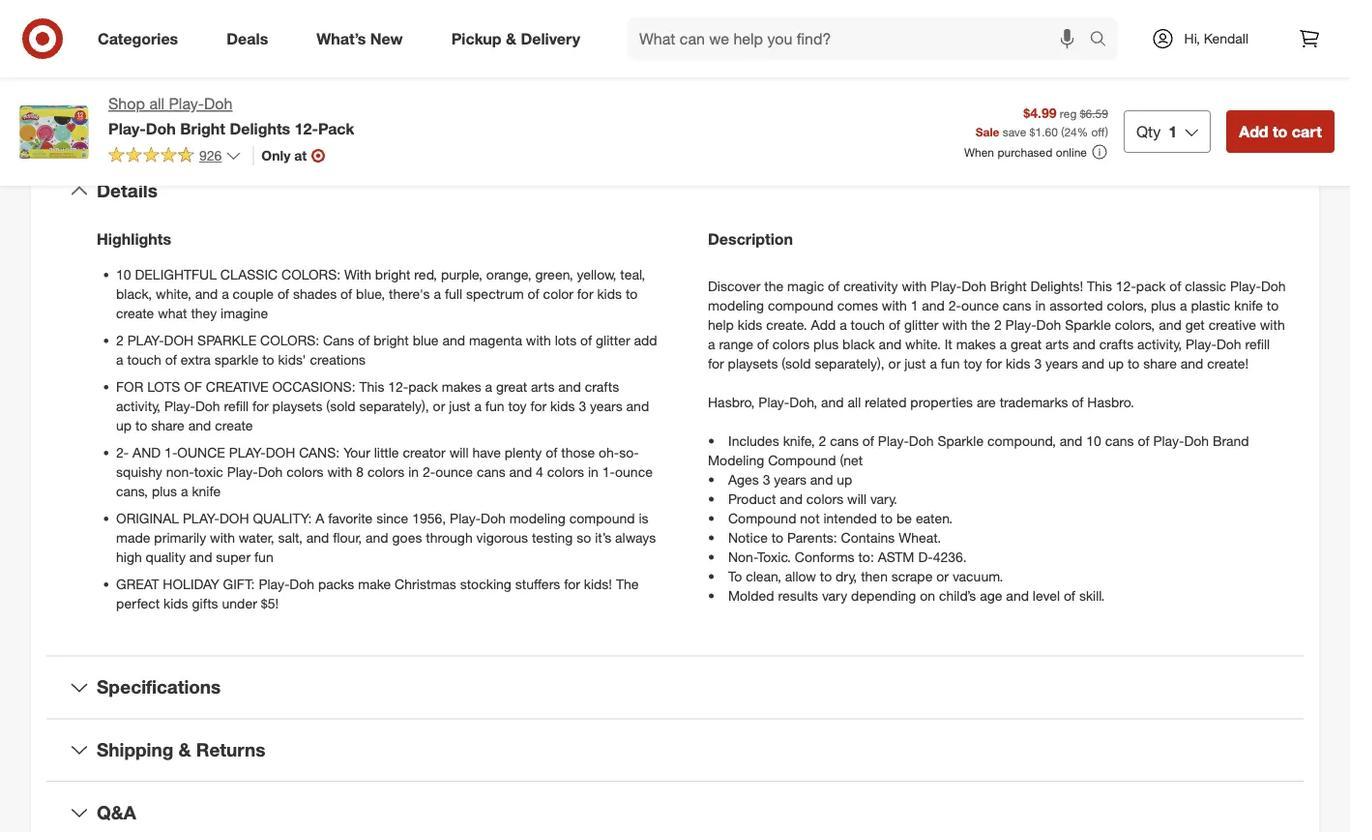 Task type: locate. For each thing, give the bounding box(es) containing it.
for
[[116, 378, 143, 395]]

0 horizontal spatial playsets
[[273, 397, 323, 414]]

related
[[865, 393, 907, 410]]

0 vertical spatial years
[[1046, 355, 1079, 372]]

and up they
[[195, 285, 218, 302]]

in inside discover the magic of creativity with play-doh bright delights! this 12-pack of classic play-doh modeling compound comes with 1 and 2-ounce cans in assorted colors, plus a plastic knife to help kids create. add a touch of glitter with the 2 play-doh sparkle colors, and get creative with a range of colors plus black and white. it makes a great arts and crafts activity, play-doh refill for playsets (sold separately), or just a fun toy for kids 3 years and up to share and create!
[[1036, 297, 1046, 314]]

colors: up 'shades'
[[282, 266, 341, 283]]

2 vertical spatial up
[[837, 471, 853, 488]]

2
[[995, 316, 1002, 333], [116, 331, 124, 348], [819, 432, 827, 449]]

with left 8
[[328, 463, 353, 480]]

3 up • product
[[763, 471, 771, 488]]

12- down 2 play-doh sparkle colors: cans of bright blue and magenta with lots of glitter add a touch of extra sparkle to kids' creations
[[388, 378, 409, 395]]

0 vertical spatial share
[[1144, 355, 1178, 372]]

0 horizontal spatial pack
[[409, 378, 438, 395]]

2 horizontal spatial up
[[1109, 355, 1125, 372]]

glitter left add
[[596, 331, 631, 348]]

a inside 2- and 1-ounce play-doh cans: your little creator will have plenty of those oh-so- squishy non-toxic play-doh colors with 8 colors in 2-ounce cans and 4 colors in 1-ounce cans, plus a knife
[[181, 482, 188, 499]]

0 horizontal spatial toy
[[508, 397, 527, 414]]

doh up create!
[[1217, 335, 1242, 352]]

separately),
[[815, 355, 885, 372], [359, 397, 429, 414]]

great up trademarks
[[1011, 335, 1042, 352]]

refill inside discover the magic of creativity with play-doh bright delights! this 12-pack of classic play-doh modeling compound comes with 1 and 2-ounce cans in assorted colors, plus a plastic knife to help kids create. add a touch of glitter with the 2 play-doh sparkle colors, and get creative with a range of colors plus black and white. it makes a great arts and crafts activity, play-doh refill for playsets (sold separately), or just a fun toy for kids 3 years and up to share and create!
[[1246, 335, 1271, 352]]

• ages
[[708, 471, 759, 488]]

doh left packs
[[290, 575, 315, 592]]

sparkle
[[198, 331, 257, 348]]

0 vertical spatial colors:
[[282, 266, 341, 283]]

get
[[1186, 316, 1206, 333]]

for
[[578, 285, 594, 302], [708, 355, 725, 372], [986, 355, 1003, 372], [253, 397, 269, 414], [531, 397, 547, 414], [564, 575, 581, 592]]

trademarks
[[1000, 393, 1069, 410]]

this down 2 play-doh sparkle colors: cans of bright blue and magenta with lots of glitter add a touch of extra sparkle to kids' creations
[[359, 378, 385, 395]]

0 vertical spatial pack
[[1137, 277, 1166, 294]]

water,
[[239, 529, 274, 546]]

play- for quality:
[[183, 509, 220, 526]]

0 vertical spatial knife
[[1235, 297, 1264, 314]]

save
[[1003, 124, 1027, 139]]

3 inside for lots of creative occasions: this 12-pack makes a great arts and crafts activity, play-doh refill for playsets (sold separately), or just a fun toy for kids 3 years and up to share and create
[[579, 397, 587, 414]]

of down creativity
[[889, 316, 901, 333]]

1 vertical spatial bright
[[991, 277, 1027, 294]]

1 horizontal spatial (sold
[[782, 355, 811, 372]]

1 vertical spatial touch
[[127, 351, 161, 368]]

knife down toxic
[[192, 482, 221, 499]]

and down a
[[307, 529, 329, 546]]

knife up the creative on the top right of the page
[[1235, 297, 1264, 314]]

1.60
[[1036, 124, 1059, 139]]

1 horizontal spatial up
[[837, 471, 853, 488]]

of left those
[[546, 444, 558, 461]]

a left full
[[434, 285, 441, 302]]

image of play-doh bright delights 12-pack image
[[15, 93, 93, 170]]

2 vertical spatial play-
[[183, 509, 220, 526]]

cans:
[[299, 444, 340, 461]]

10
[[116, 266, 131, 283], [1087, 432, 1102, 449]]

modeling inside discover the magic of creativity with play-doh bright delights! this 12-pack of classic play-doh modeling compound comes with 1 and 2-ounce cans in assorted colors, plus a plastic knife to help kids create. add a touch of glitter with the 2 play-doh sparkle colors, and get creative with a range of colors plus black and white. it makes a great arts and crafts activity, play-doh refill for playsets (sold separately), or just a fun toy for kids 3 years and up to share and create!
[[708, 297, 765, 314]]

1 vertical spatial play-
[[229, 444, 266, 461]]

2 horizontal spatial 2
[[995, 316, 1002, 333]]

colors, right assorted
[[1108, 297, 1148, 314]]

0 horizontal spatial 2-
[[116, 444, 129, 461]]

child's
[[940, 587, 977, 604]]

just down the white.
[[905, 355, 927, 372]]

specifications button
[[46, 657, 1305, 718]]

kids'
[[278, 351, 306, 368]]

and right age
[[1007, 587, 1030, 604]]

1 inside discover the magic of creativity with play-doh bright delights! this 12-pack of classic play-doh modeling compound comes with 1 and 2-ounce cans in assorted colors, plus a plastic knife to help kids create. add a touch of glitter with the 2 play-doh sparkle colors, and get creative with a range of colors plus black and white. it makes a great arts and crafts activity, play-doh refill for playsets (sold separately), or just a fun toy for kids 3 years and up to share and create!
[[911, 297, 919, 314]]

glitter inside 2 play-doh sparkle colors: cans of bright blue and magenta with lots of glitter add a touch of extra sparkle to kids' creations
[[596, 331, 631, 348]]

assorted
[[1050, 297, 1104, 314]]

create inside 10 delightful classic colors: with bright red, purple, orange, green, yellow, teal, black, white, and a couple of shades of blue, there's a full spectrum of color for kids to create what they imagine
[[116, 304, 154, 321]]

plus
[[1152, 297, 1177, 314], [814, 335, 839, 352], [152, 482, 177, 499]]

a down magenta
[[485, 378, 493, 395]]

it's
[[595, 529, 612, 546]]

0 vertical spatial sparkle
[[1066, 316, 1112, 333]]

0 horizontal spatial arts
[[531, 378, 555, 395]]

1 horizontal spatial ounce
[[616, 463, 653, 480]]

0 horizontal spatial in
[[409, 463, 419, 480]]

doh up quality:
[[258, 463, 283, 480]]

share
[[1144, 355, 1178, 372], [151, 417, 185, 434]]

then
[[861, 568, 888, 584]]

1- down oh-
[[603, 463, 616, 480]]

bright left delights!
[[991, 277, 1027, 294]]

hi, kendall
[[1185, 30, 1249, 47]]

(sold up doh,
[[782, 355, 811, 372]]

1 horizontal spatial knife
[[1235, 297, 1264, 314]]

to left 'be'
[[881, 509, 893, 526]]

reg
[[1060, 106, 1077, 121]]

doh up vigorous
[[481, 509, 506, 526]]

comes
[[838, 297, 879, 314]]

fun inside original play-doh quality: a favorite since 1956, play-doh modeling compound is made primarily with water, salt, and flour, and goes through vigorous testing so it's always high quality and super fun
[[254, 548, 274, 565]]

makes inside discover the magic of creativity with play-doh bright delights! this 12-pack of classic play-doh modeling compound comes with 1 and 2-ounce cans in assorted colors, plus a plastic knife to help kids create. add a touch of glitter with the 2 play-doh sparkle colors, and get creative with a range of colors plus black and white. it makes a great arts and crafts activity, play-doh refill for playsets (sold separately), or just a fun toy for kids 3 years and up to share and create!
[[957, 335, 996, 352]]

0 vertical spatial 12-
[[295, 119, 318, 138]]

touch
[[851, 316, 885, 333], [127, 351, 161, 368]]

& for shipping
[[179, 739, 191, 761]]

playsets down range
[[728, 355, 778, 372]]

this up assorted
[[1088, 277, 1113, 294]]

years
[[1046, 355, 1079, 372], [590, 397, 623, 414], [775, 471, 807, 488]]

knife inside discover the magic of creativity with play-doh bright delights! this 12-pack of classic play-doh modeling compound comes with 1 and 2-ounce cans in assorted colors, plus a plastic knife to help kids create. add a touch of glitter with the 2 play-doh sparkle colors, and get creative with a range of colors plus black and white. it makes a great arts and crafts activity, play-doh refill for playsets (sold separately), or just a fun toy for kids 3 years and up to share and create!
[[1235, 297, 1264, 314]]

quality
[[146, 548, 186, 565]]

cans down "have"
[[477, 463, 506, 480]]

of down with
[[341, 285, 352, 302]]

1 horizontal spatial bright
[[991, 277, 1027, 294]]

to left cart
[[1274, 122, 1288, 141]]

all
[[149, 94, 165, 113], [848, 393, 862, 410]]

up down the for
[[116, 417, 132, 434]]

0 vertical spatial playsets
[[728, 355, 778, 372]]

1 vertical spatial toy
[[508, 397, 527, 414]]

• to
[[708, 568, 743, 584]]

0 horizontal spatial 10
[[116, 266, 131, 283]]

years inside '• includes knife, 2 cans of play-doh sparkle compound, and 10 cans of play-doh brand modeling compound (net • ages 3 years and up • product and colors will vary. • compound not intended to be eaten. • notice to parents: contains wheat. • non-toxic. conforms to: astm d-4236. • to clean, allow to dry, then scrape or vacuum. • molded results vary depending on child's age and level of skill.'
[[775, 471, 807, 488]]

0 vertical spatial touch
[[851, 316, 885, 333]]

to up and
[[135, 417, 147, 434]]

1 horizontal spatial touch
[[851, 316, 885, 333]]

pack down blue
[[409, 378, 438, 395]]

doh down of
[[195, 397, 220, 414]]

0 horizontal spatial just
[[449, 397, 471, 414]]

0 vertical spatial bright
[[180, 119, 225, 138]]

with inside 2 play-doh sparkle colors: cans of bright blue and magenta with lots of glitter add a touch of extra sparkle to kids' creations
[[526, 331, 551, 348]]

3
[[1035, 355, 1042, 372], [579, 397, 587, 414], [763, 471, 771, 488]]

a up "have"
[[475, 397, 482, 414]]

0 vertical spatial toy
[[964, 355, 983, 372]]

1 vertical spatial will
[[848, 490, 867, 507]]

ounce left assorted
[[962, 297, 1000, 314]]

years up oh-
[[590, 397, 623, 414]]

and down since
[[366, 529, 389, 546]]

with up "super"
[[210, 529, 235, 546]]

2 vertical spatial or
[[937, 568, 949, 584]]

bright left blue
[[374, 331, 409, 348]]

play-
[[169, 94, 204, 113], [108, 119, 146, 138], [931, 277, 962, 294], [1231, 277, 1262, 294], [1006, 316, 1037, 333], [1186, 335, 1217, 352], [759, 393, 790, 410], [164, 397, 195, 414], [879, 432, 910, 449], [1154, 432, 1185, 449], [227, 463, 258, 480], [450, 509, 481, 526], [259, 575, 290, 592]]

great
[[116, 575, 159, 592]]

1 vertical spatial 10
[[1087, 432, 1102, 449]]

off
[[1092, 124, 1106, 139]]

glitter inside discover the magic of creativity with play-doh bright delights! this 12-pack of classic play-doh modeling compound comes with 1 and 2-ounce cans in assorted colors, plus a plastic knife to help kids create. add a touch of glitter with the 2 play-doh sparkle colors, and get creative with a range of colors plus black and white. it makes a great arts and crafts activity, play-doh refill for playsets (sold separately), or just a fun toy for kids 3 years and up to share and create!
[[905, 316, 939, 333]]

is
[[639, 509, 649, 526]]

1 vertical spatial create
[[215, 417, 253, 434]]

it
[[945, 335, 953, 352]]

create down black,
[[116, 304, 154, 321]]

0 vertical spatial (sold
[[782, 355, 811, 372]]

3 up those
[[579, 397, 587, 414]]

toy up plenty
[[508, 397, 527, 414]]

details
[[97, 180, 158, 202]]

0 horizontal spatial plus
[[152, 482, 177, 499]]

colors:
[[282, 266, 341, 283], [260, 331, 320, 348]]

squishy
[[116, 463, 162, 480]]

12- up at at the left top of the page
[[295, 119, 318, 138]]

0 horizontal spatial separately),
[[359, 397, 429, 414]]

pack
[[1137, 277, 1166, 294], [409, 378, 438, 395]]

0 vertical spatial 2-
[[949, 297, 962, 314]]

10 inside 10 delightful classic colors: with bright red, purple, orange, green, yellow, teal, black, white, and a couple of shades of blue, there's a full spectrum of color for kids to create what they imagine
[[116, 266, 131, 283]]

1 horizontal spatial create
[[215, 417, 253, 434]]

2 horizontal spatial 12-
[[1117, 277, 1137, 294]]

great down magenta
[[496, 378, 528, 395]]

12- inside for lots of creative occasions: this 12-pack makes a great arts and crafts activity, play-doh refill for playsets (sold separately), or just a fun toy for kids 3 years and up to share and create
[[388, 378, 409, 395]]

1 vertical spatial (sold
[[326, 397, 356, 414]]

playsets
[[728, 355, 778, 372], [273, 397, 323, 414]]

extra
[[181, 351, 211, 368]]

kids inside 10 delightful classic colors: with bright red, purple, orange, green, yellow, teal, black, white, and a couple of shades of blue, there's a full spectrum of color for kids to create what they imagine
[[598, 285, 622, 302]]

2 inside discover the magic of creativity with play-doh bright delights! this 12-pack of classic play-doh modeling compound comes with 1 and 2-ounce cans in assorted colors, plus a plastic knife to help kids create. add a touch of glitter with the 2 play-doh sparkle colors, and get creative with a range of colors plus black and white. it makes a great arts and crafts activity, play-doh refill for playsets (sold separately), or just a fun toy for kids 3 years and up to share and create!
[[995, 316, 1002, 333]]

knife,
[[784, 432, 815, 449]]

1 vertical spatial colors:
[[260, 331, 320, 348]]

playsets down occasions:
[[273, 397, 323, 414]]

2 horizontal spatial fun
[[941, 355, 960, 372]]

1 horizontal spatial 2
[[819, 432, 827, 449]]

0 vertical spatial add
[[1240, 122, 1269, 141]]

2- and 1-ounce play-doh cans: your little creator will have plenty of those oh-so- squishy non-toxic play-doh colors with 8 colors in 2-ounce cans and 4 colors in 1-ounce cans, plus a knife
[[116, 444, 653, 499]]

they
[[191, 304, 217, 321]]

level
[[1033, 587, 1061, 604]]

play- inside original play-doh quality: a favorite since 1956, play-doh modeling compound is made primarily with water, salt, and flour, and goes through vigorous testing so it's always high quality and super fun
[[183, 509, 220, 526]]

0 vertical spatial create
[[116, 304, 154, 321]]

1 vertical spatial 1-
[[603, 463, 616, 480]]

0 vertical spatial just
[[905, 355, 927, 372]]

purchased
[[998, 145, 1053, 159]]

doh up 'delights'
[[204, 94, 233, 113]]

be
[[897, 509, 913, 526]]

just
[[905, 355, 927, 372], [449, 397, 471, 414]]

2 horizontal spatial ounce
[[962, 297, 1000, 314]]

0 horizontal spatial (sold
[[326, 397, 356, 414]]

2 vertical spatial years
[[775, 471, 807, 488]]

2 up are
[[995, 316, 1002, 333]]

since
[[377, 509, 409, 526]]

1 vertical spatial 12-
[[1117, 277, 1137, 294]]

0 vertical spatial this
[[1088, 277, 1113, 294]]

sparkle inside discover the magic of creativity with play-doh bright delights! this 12-pack of classic play-doh modeling compound comes with 1 and 2-ounce cans in assorted colors, plus a plastic knife to help kids create. add a touch of glitter with the 2 play-doh sparkle colors, and get creative with a range of colors plus black and white. it makes a great arts and crafts activity, play-doh refill for playsets (sold separately), or just a fun toy for kids 3 years and up to share and create!
[[1066, 316, 1112, 333]]

sparkle inside '• includes knife, 2 cans of play-doh sparkle compound, and 10 cans of play-doh brand modeling compound (net • ages 3 years and up • product and colors will vary. • compound not intended to be eaten. • notice to parents: contains wheat. • non-toxic. conforms to: astm d-4236. • to clean, allow to dry, then scrape or vacuum. • molded results vary depending on child's age and level of skill.'
[[938, 432, 984, 449]]

1 vertical spatial 1
[[911, 297, 919, 314]]

q&a
[[97, 801, 136, 824]]

1 vertical spatial arts
[[531, 378, 555, 395]]

12- right delights!
[[1117, 277, 1137, 294]]

%
[[1078, 124, 1089, 139]]

10 up black,
[[116, 266, 131, 283]]

1 vertical spatial modeling
[[510, 509, 566, 526]]

makes down magenta
[[442, 378, 482, 395]]

arts down assorted
[[1046, 335, 1070, 352]]

kids inside great holiday gift: play-doh packs make christmas stocking stuffers for kids! the perfect kids gifts under $5!
[[164, 595, 188, 612]]

& right the 'pickup' at the left top of page
[[506, 29, 517, 48]]

kids inside for lots of creative occasions: this 12-pack makes a great arts and crafts activity, play-doh refill for playsets (sold separately), or just a fun toy for kids 3 years and up to share and create
[[551, 397, 575, 414]]

1 horizontal spatial plus
[[814, 335, 839, 352]]

and inside 2- and 1-ounce play-doh cans: your little creator will have plenty of those oh-so- squishy non-toxic play-doh colors with 8 colors in 2-ounce cans and 4 colors in 1-ounce cans, plus a knife
[[510, 463, 532, 480]]

compound up it's
[[570, 509, 635, 526]]

for inside 10 delightful classic colors: with bright red, purple, orange, green, yellow, teal, black, white, and a couple of shades of blue, there's a full spectrum of color for kids to create what they imagine
[[578, 285, 594, 302]]

crafts down assorted
[[1100, 335, 1134, 352]]

4
[[536, 463, 544, 480]]

modeling
[[708, 297, 765, 314], [510, 509, 566, 526]]

activity,
[[1138, 335, 1183, 352], [116, 397, 161, 414]]

0 horizontal spatial fun
[[254, 548, 274, 565]]

a
[[316, 509, 324, 526]]

1 vertical spatial share
[[151, 417, 185, 434]]

plenty
[[505, 444, 542, 461]]

1 vertical spatial just
[[449, 397, 471, 414]]

2 horizontal spatial years
[[1046, 355, 1079, 372]]

0 vertical spatial doh
[[164, 331, 194, 348]]

0 horizontal spatial doh
[[164, 331, 194, 348]]

will left "have"
[[450, 444, 469, 461]]

4236.
[[934, 548, 967, 565]]

kids down holiday
[[164, 595, 188, 612]]

1 horizontal spatial 1-
[[603, 463, 616, 480]]

1- up non-
[[165, 444, 177, 461]]

2 vertical spatial 12-
[[388, 378, 409, 395]]

doh inside 2 play-doh sparkle colors: cans of bright blue and magenta with lots of glitter add a touch of extra sparkle to kids' creations
[[164, 331, 194, 348]]

up
[[1109, 355, 1125, 372], [116, 417, 132, 434], [837, 471, 853, 488]]

sparkle down "properties"
[[938, 432, 984, 449]]

0 vertical spatial activity,
[[1138, 335, 1183, 352]]

sparkle
[[215, 351, 259, 368]]

a down the white.
[[930, 355, 938, 372]]

modeling up testing
[[510, 509, 566, 526]]

toy
[[964, 355, 983, 372], [508, 397, 527, 414]]

at
[[295, 147, 307, 164]]

1 up the white.
[[911, 297, 919, 314]]

with right creativity
[[902, 277, 927, 294]]

years down "compound"
[[775, 471, 807, 488]]

1 vertical spatial or
[[433, 397, 445, 414]]

1 horizontal spatial playsets
[[728, 355, 778, 372]]

for up are
[[986, 355, 1003, 372]]

refill
[[1246, 335, 1271, 352], [224, 397, 249, 414]]

toy inside for lots of creative occasions: this 12-pack makes a great arts and crafts activity, play-doh refill for playsets (sold separately), or just a fun toy for kids 3 years and up to share and create
[[508, 397, 527, 414]]

1 horizontal spatial this
[[1088, 277, 1113, 294]]

0 horizontal spatial compound
[[570, 509, 635, 526]]

sale
[[976, 124, 1000, 139]]

hi,
[[1185, 30, 1201, 47]]

to down teal,
[[626, 285, 638, 302]]

for inside great holiday gift: play-doh packs make christmas stocking stuffers for kids! the perfect kids gifts under $5!
[[564, 575, 581, 592]]

compound down magic
[[768, 297, 834, 314]]

1 horizontal spatial or
[[889, 355, 901, 372]]

doh inside original play-doh quality: a favorite since 1956, play-doh modeling compound is made primarily with water, salt, and flour, and goes through vigorous testing so it's always high quality and super fun
[[481, 509, 506, 526]]

up down (net
[[837, 471, 853, 488]]

pickup
[[452, 29, 502, 48]]

1 horizontal spatial crafts
[[1100, 335, 1134, 352]]

bright inside discover the magic of creativity with play-doh bright delights! this 12-pack of classic play-doh modeling compound comes with 1 and 2-ounce cans in assorted colors, plus a plastic knife to help kids create. add a touch of glitter with the 2 play-doh sparkle colors, and get creative with a range of colors plus black and white. it makes a great arts and crafts activity, play-doh refill for playsets (sold separately), or just a fun toy for kids 3 years and up to share and create!
[[991, 277, 1027, 294]]

black
[[843, 335, 876, 352]]

play-
[[127, 331, 164, 348], [229, 444, 266, 461], [183, 509, 220, 526]]

just inside for lots of creative occasions: this 12-pack makes a great arts and crafts activity, play-doh refill for playsets (sold separately), or just a fun toy for kids 3 years and up to share and create
[[449, 397, 471, 414]]

all left related
[[848, 393, 862, 410]]

1 vertical spatial crafts
[[585, 378, 620, 395]]

in down those
[[588, 463, 599, 480]]

with
[[345, 266, 372, 283]]

1 vertical spatial playsets
[[273, 397, 323, 414]]

0 horizontal spatial will
[[450, 444, 469, 461]]

refill down creative
[[224, 397, 249, 414]]

arts up plenty
[[531, 378, 555, 395]]

0 horizontal spatial 1-
[[165, 444, 177, 461]]

play- down what
[[127, 331, 164, 348]]

1 horizontal spatial in
[[588, 463, 599, 480]]

to inside 10 delightful classic colors: with bright red, purple, orange, green, yellow, teal, black, white, and a couple of shades of blue, there's a full spectrum of color for kids to create what they imagine
[[626, 285, 638, 302]]

2 horizontal spatial 2-
[[949, 297, 962, 314]]

vigorous
[[477, 529, 529, 546]]

0 vertical spatial play-
[[127, 331, 164, 348]]

cans down delights!
[[1003, 297, 1032, 314]]

vacuum.
[[953, 568, 1004, 584]]

colors down create.
[[773, 335, 810, 352]]

to left kids'
[[262, 351, 274, 368]]

non-
[[166, 463, 194, 480]]

not
[[801, 509, 820, 526]]

toy up are
[[964, 355, 983, 372]]

arts
[[1046, 335, 1070, 352], [531, 378, 555, 395]]

to inside button
[[1274, 122, 1288, 141]]

2 up the for
[[116, 331, 124, 348]]

1 vertical spatial doh
[[266, 444, 295, 461]]

1 vertical spatial separately),
[[359, 397, 429, 414]]

cart
[[1293, 122, 1323, 141]]

play- inside great holiday gift: play-doh packs make christmas stocking stuffers for kids! the perfect kids gifts under $5!
[[259, 575, 290, 592]]

colors: inside 10 delightful classic colors: with bright red, purple, orange, green, yellow, teal, black, white, and a couple of shades of blue, there's a full spectrum of color for kids to create what they imagine
[[282, 266, 341, 283]]

to inside 2 play-doh sparkle colors: cans of bright blue and magenta with lots of glitter add a touch of extra sparkle to kids' creations
[[262, 351, 274, 368]]

0 vertical spatial fun
[[941, 355, 960, 372]]

0 horizontal spatial years
[[590, 397, 623, 414]]

crafts inside discover the magic of creativity with play-doh bright delights! this 12-pack of classic play-doh modeling compound comes with 1 and 2-ounce cans in assorted colors, plus a plastic knife to help kids create. add a touch of glitter with the 2 play-doh sparkle colors, and get creative with a range of colors plus black and white. it makes a great arts and crafts activity, play-doh refill for playsets (sold separately), or just a fun toy for kids 3 years and up to share and create!
[[1100, 335, 1134, 352]]

1 horizontal spatial years
[[775, 471, 807, 488]]

0 vertical spatial modeling
[[708, 297, 765, 314]]

in for 2-
[[409, 463, 419, 480]]

share inside discover the magic of creativity with play-doh bright delights! this 12-pack of classic play-doh modeling compound comes with 1 and 2-ounce cans in assorted colors, plus a plastic knife to help kids create. add a touch of glitter with the 2 play-doh sparkle colors, and get creative with a range of colors plus black and white. it makes a great arts and crafts activity, play-doh refill for playsets (sold separately), or just a fun toy for kids 3 years and up to share and create!
[[1144, 355, 1178, 372]]

in for assorted
[[1036, 297, 1046, 314]]

colors: inside 2 play-doh sparkle colors: cans of bright blue and magenta with lots of glitter add a touch of extra sparkle to kids' creations
[[260, 331, 320, 348]]

1 vertical spatial add
[[812, 316, 836, 333]]

doh inside great holiday gift: play-doh packs make christmas stocking stuffers for kids! the perfect kids gifts under $5!
[[290, 575, 315, 592]]

activity, inside for lots of creative occasions: this 12-pack makes a great arts and crafts activity, play-doh refill for playsets (sold separately), or just a fun toy for kids 3 years and up to share and create
[[116, 397, 161, 414]]

1 vertical spatial this
[[359, 378, 385, 395]]

1 horizontal spatial &
[[506, 29, 517, 48]]

0 horizontal spatial crafts
[[585, 378, 620, 395]]

(sold inside discover the magic of creativity with play-doh bright delights! this 12-pack of classic play-doh modeling compound comes with 1 and 2-ounce cans in assorted colors, plus a plastic knife to help kids create. add a touch of glitter with the 2 play-doh sparkle colors, and get creative with a range of colors plus black and white. it makes a great arts and crafts activity, play-doh refill for playsets (sold separately), or just a fun toy for kids 3 years and up to share and create!
[[782, 355, 811, 372]]

and inside 2 play-doh sparkle colors: cans of bright blue and magenta with lots of glitter add a touch of extra sparkle to kids' creations
[[443, 331, 466, 348]]

in down delights!
[[1036, 297, 1046, 314]]

online
[[1057, 145, 1088, 159]]

age
[[981, 587, 1003, 604]]

crafts up oh-
[[585, 378, 620, 395]]

have
[[473, 444, 501, 461]]

0 horizontal spatial touch
[[127, 351, 161, 368]]

1 horizontal spatial fun
[[486, 397, 505, 414]]

plus left black
[[814, 335, 839, 352]]

what
[[158, 304, 187, 321]]

0 vertical spatial 1
[[1169, 122, 1178, 141]]

kids up those
[[551, 397, 575, 414]]

makes right it
[[957, 335, 996, 352]]

doh inside 2- and 1-ounce play-doh cans: your little creator will have plenty of those oh-so- squishy non-toxic play-doh colors with 8 colors in 2-ounce cans and 4 colors in 1-ounce cans, plus a knife
[[258, 463, 283, 480]]

(sold down occasions:
[[326, 397, 356, 414]]

12- inside the shop all play-doh play-doh bright delights 12-pack
[[295, 119, 318, 138]]

up inside '• includes knife, 2 cans of play-doh sparkle compound, and 10 cans of play-doh brand modeling compound (net • ages 3 years and up • product and colors will vary. • compound not intended to be eaten. • notice to parents: contains wheat. • non-toxic. conforms to: astm d-4236. • to clean, allow to dry, then scrape or vacuum. • molded results vary depending on child's age and level of skill.'
[[837, 471, 853, 488]]

shop all play-doh play-doh bright delights 12-pack
[[108, 94, 355, 138]]

0 vertical spatial 3
[[1035, 355, 1042, 372]]

1 horizontal spatial makes
[[957, 335, 996, 352]]



Task type: vqa. For each thing, say whether or not it's contained in the screenshot.
leftmost item
no



Task type: describe. For each thing, give the bounding box(es) containing it.
1 vertical spatial 2-
[[116, 444, 129, 461]]

play- inside 2- and 1-ounce play-doh cans: your little creator will have plenty of those oh-so- squishy non-toxic play-doh colors with 8 colors in 2-ounce cans and 4 colors in 1-ounce cans, plus a knife
[[227, 463, 258, 480]]

colors down little
[[368, 463, 405, 480]]

fun inside discover the magic of creativity with play-doh bright delights! this 12-pack of classic play-doh modeling compound comes with 1 and 2-ounce cans in assorted colors, plus a plastic knife to help kids create. add a touch of glitter with the 2 play-doh sparkle colors, and get creative with a range of colors plus black and white. it makes a great arts and crafts activity, play-doh refill for playsets (sold separately), or just a fun toy for kids 3 years and up to share and create!
[[941, 355, 960, 372]]

great holiday gift: play-doh packs make christmas stocking stuffers for kids! the perfect kids gifts under $5!
[[116, 575, 639, 612]]

all inside the shop all play-doh play-doh bright delights 12-pack
[[149, 94, 165, 113]]

made
[[116, 529, 150, 546]]

classic
[[221, 266, 278, 283]]

3 inside discover the magic of creativity with play-doh bright delights! this 12-pack of classic play-doh modeling compound comes with 1 and 2-ounce cans in assorted colors, plus a plastic knife to help kids create. add a touch of glitter with the 2 play-doh sparkle colors, and get creative with a range of colors plus black and white. it makes a great arts and crafts activity, play-doh refill for playsets (sold separately), or just a fun toy for kids 3 years and up to share and create!
[[1035, 355, 1042, 372]]

d-
[[919, 548, 934, 565]]

to up hasbro.
[[1128, 355, 1140, 372]]

doh inside for lots of creative occasions: this 12-pack makes a great arts and crafts activity, play-doh refill for playsets (sold separately), or just a fun toy for kids 3 years and up to share and create
[[195, 397, 220, 414]]

under
[[222, 595, 257, 612]]

playsets inside for lots of creative occasions: this 12-pack makes a great arts and crafts activity, play-doh refill for playsets (sold separately), or just a fun toy for kids 3 years and up to share and create
[[273, 397, 323, 414]]

black,
[[116, 285, 152, 302]]

this inside discover the magic of creativity with play-doh bright delights! this 12-pack of classic play-doh modeling compound comes with 1 and 2-ounce cans in assorted colors, plus a plastic knife to help kids create. add a touch of glitter with the 2 play-doh sparkle colors, and get creative with a range of colors plus black and white. it makes a great arts and crafts activity, play-doh refill for playsets (sold separately), or just a fun toy for kids 3 years and up to share and create!
[[1088, 277, 1113, 294]]

$5!
[[261, 595, 279, 612]]

doh for sparkle
[[164, 331, 194, 348]]

bright inside 10 delightful classic colors: with bright red, purple, orange, green, yellow, teal, black, white, and a couple of shades of blue, there's a full spectrum of color for kids to create what they imagine
[[375, 266, 411, 283]]

shop
[[108, 94, 145, 113]]

or inside for lots of creative occasions: this 12-pack makes a great arts and crafts activity, play-doh refill for playsets (sold separately), or just a fun toy for kids 3 years and up to share and create
[[433, 397, 445, 414]]

0 horizontal spatial ounce
[[436, 463, 473, 480]]

pack inside discover the magic of creativity with play-doh bright delights! this 12-pack of classic play-doh modeling compound comes with 1 and 2-ounce cans in assorted colors, plus a plastic knife to help kids create. add a touch of glitter with the 2 play-doh sparkle colors, and get creative with a range of colors plus black and white. it makes a great arts and crafts activity, play-doh refill for playsets (sold separately), or just a fun toy for kids 3 years and up to share and create!
[[1137, 277, 1166, 294]]

doh,
[[790, 393, 818, 410]]

arts inside for lots of creative occasions: this 12-pack makes a great arts and crafts activity, play-doh refill for playsets (sold separately), or just a fun toy for kids 3 years and up to share and create
[[531, 378, 555, 395]]

kids up trademarks
[[1006, 355, 1031, 372]]

to right the plastic
[[1268, 297, 1280, 314]]

toy inside discover the magic of creativity with play-doh bright delights! this 12-pack of classic play-doh modeling compound comes with 1 and 2-ounce cans in assorted colors, plus a plastic knife to help kids create. add a touch of glitter with the 2 play-doh sparkle colors, and get creative with a range of colors plus black and white. it makes a great arts and crafts activity, play-doh refill for playsets (sold separately), or just a fun toy for kids 3 years and up to share and create!
[[964, 355, 983, 372]]

plastic
[[1192, 297, 1231, 314]]

and right doh,
[[822, 393, 845, 410]]

conforms
[[795, 548, 855, 565]]

to down conforms
[[820, 568, 832, 584]]

this inside for lots of creative occasions: this 12-pack makes a great arts and crafts activity, play-doh refill for playsets (sold separately), or just a fun toy for kids 3 years and up to share and create
[[359, 378, 385, 395]]

1 vertical spatial colors,
[[1116, 316, 1156, 333]]

2- inside discover the magic of creativity with play-doh bright delights! this 12-pack of classic play-doh modeling compound comes with 1 and 2-ounce cans in assorted colors, plus a plastic knife to help kids create. add a touch of glitter with the 2 play-doh sparkle colors, and get creative with a range of colors plus black and white. it makes a great arts and crafts activity, play-doh refill for playsets (sold separately), or just a fun toy for kids 3 years and up to share and create!
[[949, 297, 962, 314]]

cans up (net
[[830, 432, 859, 449]]

new
[[371, 29, 403, 48]]

discover the magic of creativity with play-doh bright delights! this 12-pack of classic play-doh modeling compound comes with 1 and 2-ounce cans in assorted colors, plus a plastic knife to help kids create. add a touch of glitter with the 2 play-doh sparkle colors, and get creative with a range of colors plus black and white. it makes a great arts and crafts activity, play-doh refill for playsets (sold separately), or just a fun toy for kids 3 years and up to share and create!
[[708, 277, 1287, 372]]

for down creative
[[253, 397, 269, 414]]

with inside original play-doh quality: a favorite since 1956, play-doh modeling compound is made primarily with water, salt, and flour, and goes through vigorous testing so it's always high quality and super fun
[[210, 529, 235, 546]]

yellow,
[[577, 266, 617, 283]]

create inside for lots of creative occasions: this 12-pack makes a great arts and crafts activity, play-doh refill for playsets (sold separately), or just a fun toy for kids 3 years and up to share and create
[[215, 417, 253, 434]]

doh inside 2- and 1-ounce play-doh cans: your little creator will have plenty of those oh-so- squishy non-toxic play-doh colors with 8 colors in 2-ounce cans and 4 colors in 1-ounce cans, plus a knife
[[266, 444, 295, 461]]

pack
[[318, 119, 355, 138]]

what's
[[317, 29, 366, 48]]

dry,
[[836, 568, 858, 584]]

and down assorted
[[1073, 335, 1096, 352]]

crafts inside for lots of creative occasions: this 12-pack makes a great arts and crafts activity, play-doh refill for playsets (sold separately), or just a fun toy for kids 3 years and up to share and create
[[585, 378, 620, 395]]

8
[[356, 463, 364, 480]]

of left hasbro.
[[1073, 393, 1084, 410]]

play- up it
[[931, 277, 962, 294]]

primarily
[[154, 529, 206, 546]]

the
[[616, 575, 639, 592]]

of up (net
[[863, 432, 875, 449]]

a down help
[[708, 335, 716, 352]]

to inside for lots of creative occasions: this 12-pack makes a great arts and crafts activity, play-doh refill for playsets (sold separately), or just a fun toy for kids 3 years and up to share and create
[[135, 417, 147, 434]]

and up hasbro.
[[1082, 355, 1105, 372]]

create.
[[767, 316, 808, 333]]

arts inside discover the magic of creativity with play-doh bright delights! this 12-pack of classic play-doh modeling compound comes with 1 and 2-ounce cans in assorted colors, plus a plastic knife to help kids create. add a touch of glitter with the 2 play-doh sparkle colors, and get creative with a range of colors plus black and white. it makes a great arts and crafts activity, play-doh refill for playsets (sold separately), or just a fun toy for kids 3 years and up to share and create!
[[1046, 335, 1070, 352]]

of left extra
[[165, 351, 177, 368]]

of right magic
[[828, 277, 840, 294]]

24
[[1065, 124, 1078, 139]]

depending
[[852, 587, 917, 604]]

original
[[116, 509, 179, 526]]

white.
[[906, 335, 941, 352]]

creations
[[310, 351, 366, 368]]

0 vertical spatial 1-
[[165, 444, 177, 461]]

colors inside '• includes knife, 2 cans of play-doh sparkle compound, and 10 cans of play-doh brand modeling compound (net • ages 3 years and up • product and colors will vary. • compound not intended to be eaten. • notice to parents: contains wheat. • non-toxic. conforms to: astm d-4236. • to clean, allow to dry, then scrape or vacuum. • molded results vary depending on child's age and level of skill.'
[[807, 490, 844, 507]]

bright inside the shop all play-doh play-doh bright delights 12-pack
[[180, 119, 225, 138]]

and up the white.
[[923, 297, 945, 314]]

shipping & returns
[[97, 739, 266, 761]]

with right the creative on the top right of the page
[[1261, 316, 1286, 333]]

0 vertical spatial colors,
[[1108, 297, 1148, 314]]

doh left brand
[[1185, 432, 1210, 449]]

• includes
[[708, 432, 780, 449]]

high
[[116, 548, 142, 565]]

blue,
[[356, 285, 385, 302]]

12- inside discover the magic of creativity with play-doh bright delights! this 12-pack of classic play-doh modeling compound comes with 1 and 2-ounce cans in assorted colors, plus a plastic knife to help kids create. add a touch of glitter with the 2 play-doh sparkle colors, and get creative with a range of colors plus black and white. it makes a great arts and crafts activity, play-doh refill for playsets (sold separately), or just a fun toy for kids 3 years and up to share and create!
[[1117, 277, 1137, 294]]

1 vertical spatial plus
[[814, 335, 839, 352]]

ounce inside discover the magic of creativity with play-doh bright delights! this 12-pack of classic play-doh modeling compound comes with 1 and 2-ounce cans in assorted colors, plus a plastic knife to help kids create. add a touch of glitter with the 2 play-doh sparkle colors, and get creative with a range of colors plus black and white. it makes a great arts and crafts activity, play-doh refill for playsets (sold separately), or just a fun toy for kids 3 years and up to share and create!
[[962, 297, 1000, 314]]

doh for quality:
[[220, 509, 249, 526]]

of inside 2- and 1-ounce play-doh cans: your little creator will have plenty of those oh-so- squishy non-toxic play-doh colors with 8 colors in 2-ounce cans and 4 colors in 1-ounce cans, plus a knife
[[546, 444, 558, 461]]

cans down hasbro.
[[1106, 432, 1135, 449]]

parents:
[[788, 529, 838, 546]]

packs
[[318, 575, 355, 592]]

of right the couple
[[278, 285, 289, 302]]

shipping & returns button
[[46, 719, 1305, 781]]

when purchased online
[[965, 145, 1088, 159]]

activity, inside discover the magic of creativity with play-doh bright delights! this 12-pack of classic play-doh modeling compound comes with 1 and 2-ounce cans in assorted colors, plus a plastic knife to help kids create. add a touch of glitter with the 2 play-doh sparkle colors, and get creative with a range of colors plus black and white. it makes a great arts and crafts activity, play-doh refill for playsets (sold separately), or just a fun toy for kids 3 years and up to share and create!
[[1138, 335, 1183, 352]]

delights
[[230, 119, 290, 138]]

10 inside '• includes knife, 2 cans of play-doh sparkle compound, and 10 cans of play-doh brand modeling compound (net • ages 3 years and up • product and colors will vary. • compound not intended to be eaten. • notice to parents: contains wheat. • non-toxic. conforms to: astm d-4236. • to clean, allow to dry, then scrape or vacuum. • molded results vary depending on child's age and level of skill.'
[[1087, 432, 1102, 449]]

• notice
[[708, 529, 768, 546]]

play- up the plastic
[[1231, 277, 1262, 294]]

play-doh bright delights 12-pack, 5 of 6 image
[[15, 0, 326, 55]]

0 vertical spatial the
[[765, 277, 784, 294]]

with inside 2- and 1-ounce play-doh cans: your little creator will have plenty of those oh-so- squishy non-toxic play-doh colors with 8 colors in 2-ounce cans and 4 colors in 1-ounce cans, plus a knife
[[328, 463, 353, 480]]

details button
[[46, 160, 1305, 222]]

purple,
[[441, 266, 483, 283]]

10 delightful classic colors: with bright red, purple, orange, green, yellow, teal, black, white, and a couple of shades of blue, there's a full spectrum of color for kids to create what they imagine
[[116, 266, 646, 321]]

colors inside discover the magic of creativity with play-doh bright delights! this 12-pack of classic play-doh modeling compound comes with 1 and 2-ounce cans in assorted colors, plus a plastic knife to help kids create. add a touch of glitter with the 2 play-doh sparkle colors, and get creative with a range of colors plus black and white. it makes a great arts and crafts activity, play-doh refill for playsets (sold separately), or just a fun toy for kids 3 years and up to share and create!
[[773, 335, 810, 352]]

just inside discover the magic of creativity with play-doh bright delights! this 12-pack of classic play-doh modeling compound comes with 1 and 2-ounce cans in assorted colors, plus a plastic knife to help kids create. add a touch of glitter with the 2 play-doh sparkle colors, and get creative with a range of colors plus black and white. it makes a great arts and crafts activity, play-doh refill for playsets (sold separately), or just a fun toy for kids 3 years and up to share and create!
[[905, 355, 927, 372]]

makes inside for lots of creative occasions: this 12-pack makes a great arts and crafts activity, play-doh refill for playsets (sold separately), or just a fun toy for kids 3 years and up to share and create
[[442, 378, 482, 395]]

fun inside for lots of creative occasions: this 12-pack makes a great arts and crafts activity, play-doh refill for playsets (sold separately), or just a fun toy for kids 3 years and up to share and create
[[486, 397, 505, 414]]

or inside '• includes knife, 2 cans of play-doh sparkle compound, and 10 cans of play-doh brand modeling compound (net • ages 3 years and up • product and colors will vary. • compound not intended to be eaten. • notice to parents: contains wheat. • non-toxic. conforms to: astm d-4236. • to clean, allow to dry, then scrape or vacuum. • molded results vary depending on child's age and level of skill.'
[[937, 568, 949, 584]]

knife inside 2- and 1-ounce play-doh cans: your little creator will have plenty of those oh-so- squishy non-toxic play-doh colors with 8 colors in 2-ounce cans and 4 colors in 1-ounce cans, plus a knife
[[192, 482, 221, 499]]

add
[[634, 331, 658, 348]]

properties
[[911, 393, 974, 410]]

and up so-
[[627, 397, 650, 414]]

spectrum
[[466, 285, 524, 302]]

926 link
[[108, 146, 241, 168]]

with down creativity
[[882, 297, 907, 314]]

& for pickup
[[506, 29, 517, 48]]

and down lots
[[559, 378, 582, 395]]

lots
[[555, 331, 577, 348]]

of left brand
[[1138, 432, 1150, 449]]

of right cans
[[358, 331, 370, 348]]

a inside 2 play-doh sparkle colors: cans of bright blue and magenta with lots of glitter add a touch of extra sparkle to kids' creations
[[116, 351, 123, 368]]

full
[[445, 285, 463, 302]]

add inside discover the magic of creativity with play-doh bright delights! this 12-pack of classic play-doh modeling compound comes with 1 and 2-ounce cans in assorted colors, plus a plastic knife to help kids create. add a touch of glitter with the 2 play-doh sparkle colors, and get creative with a range of colors plus black and white. it makes a great arts and crafts activity, play-doh refill for playsets (sold separately), or just a fun toy for kids 3 years and up to share and create!
[[812, 316, 836, 333]]

of left skill.
[[1064, 587, 1076, 604]]

with up it
[[943, 316, 968, 333]]

2 horizontal spatial plus
[[1152, 297, 1177, 314]]

flour,
[[333, 529, 362, 546]]

compound inside discover the magic of creativity with play-doh bright delights! this 12-pack of classic play-doh modeling compound comes with 1 and 2-ounce cans in assorted colors, plus a plastic knife to help kids create. add a touch of glitter with the 2 play-doh sparkle colors, and get creative with a range of colors plus black and white. it makes a great arts and crafts activity, play-doh refill for playsets (sold separately), or just a fun toy for kids 3 years and up to share and create!
[[768, 297, 834, 314]]

and inside 10 delightful classic colors: with bright red, purple, orange, green, yellow, teal, black, white, and a couple of shades of blue, there's a full spectrum of color for kids to create what they imagine
[[195, 285, 218, 302]]

cans inside discover the magic of creativity with play-doh bright delights! this 12-pack of classic play-doh modeling compound comes with 1 and 2-ounce cans in assorted colors, plus a plastic knife to help kids create. add a touch of glitter with the 2 play-doh sparkle colors, and get creative with a range of colors plus black and white. it makes a great arts and crafts activity, play-doh refill for playsets (sold separately), or just a fun toy for kids 3 years and up to share and create!
[[1003, 297, 1032, 314]]

pickup & delivery
[[452, 29, 581, 48]]

(net
[[840, 451, 863, 468]]

a down comes
[[840, 316, 847, 333]]

kids!
[[584, 575, 613, 592]]

1956,
[[412, 509, 446, 526]]

there's
[[389, 285, 430, 302]]

)
[[1106, 124, 1109, 139]]

play- inside for lots of creative occasions: this 12-pack makes a great arts and crafts activity, play-doh refill for playsets (sold separately), or just a fun toy for kids 3 years and up to share and create
[[164, 397, 195, 414]]

play- inside 2- and 1-ounce play-doh cans: your little creator will have plenty of those oh-so- squishy non-toxic play-doh colors with 8 colors in 2-ounce cans and 4 colors in 1-ounce cans, plus a knife
[[229, 444, 266, 461]]

up inside discover the magic of creativity with play-doh bright delights! this 12-pack of classic play-doh modeling compound comes with 1 and 2-ounce cans in assorted colors, plus a plastic knife to help kids create. add a touch of glitter with the 2 play-doh sparkle colors, and get creative with a range of colors plus black and white. it makes a great arts and crafts activity, play-doh refill for playsets (sold separately), or just a fun toy for kids 3 years and up to share and create!
[[1109, 355, 1125, 372]]

1 horizontal spatial 2-
[[423, 463, 436, 480]]

returns
[[196, 739, 266, 761]]

$
[[1030, 124, 1036, 139]]

will inside '• includes knife, 2 cans of play-doh sparkle compound, and 10 cans of play-doh brand modeling compound (net • ages 3 years and up • product and colors will vary. • compound not intended to be eaten. • notice to parents: contains wheat. • non-toxic. conforms to: astm d-4236. • to clean, allow to dry, then scrape or vacuum. • molded results vary depending on child's age and level of skill.'
[[848, 490, 867, 507]]

white,
[[156, 285, 191, 302]]

play- down related
[[879, 432, 910, 449]]

pack inside for lots of creative occasions: this 12-pack makes a great arts and crafts activity, play-doh refill for playsets (sold separately), or just a fun toy for kids 3 years and up to share and create
[[409, 378, 438, 395]]

and right black
[[879, 335, 902, 352]]

for up plenty
[[531, 397, 547, 414]]

shades
[[293, 285, 337, 302]]

eaten.
[[916, 509, 953, 526]]

on
[[921, 587, 936, 604]]

• product
[[708, 490, 777, 507]]

play- down shop
[[108, 119, 146, 138]]

a up imagine
[[222, 285, 229, 302]]

add to cart button
[[1227, 110, 1335, 153]]

(sold inside for lots of creative occasions: this 12-pack makes a great arts and crafts activity, play-doh refill for playsets (sold separately), or just a fun toy for kids 3 years and up to share and create
[[326, 397, 356, 414]]

separately), inside discover the magic of creativity with play-doh bright delights! this 12-pack of classic play-doh modeling compound comes with 1 and 2-ounce cans in assorted colors, plus a plastic knife to help kids create. add a touch of glitter with the 2 play-doh sparkle colors, and get creative with a range of colors plus black and white. it makes a great arts and crafts activity, play-doh refill for playsets (sold separately), or just a fun toy for kids 3 years and up to share and create!
[[815, 355, 885, 372]]

categories link
[[81, 17, 202, 60]]

of left color
[[528, 285, 540, 302]]

cans inside 2- and 1-ounce play-doh cans: your little creator will have plenty of those oh-so- squishy non-toxic play-doh colors with 8 colors in 2-ounce cans and 4 colors in 1-ounce cans, plus a knife
[[477, 463, 506, 480]]

• molded
[[708, 587, 775, 604]]

astm
[[878, 548, 915, 565]]

2 inside '• includes knife, 2 cans of play-doh sparkle compound, and 10 cans of play-doh brand modeling compound (net • ages 3 years and up • product and colors will vary. • compound not intended to be eaten. • notice to parents: contains wheat. • non-toxic. conforms to: astm d-4236. • to clean, allow to dry, then scrape or vacuum. • molded results vary depending on child's age and level of skill.'
[[819, 432, 827, 449]]

great inside discover the magic of creativity with play-doh bright delights! this 12-pack of classic play-doh modeling compound comes with 1 and 2-ounce cans in assorted colors, plus a plastic knife to help kids create. add a touch of glitter with the 2 play-doh sparkle colors, and get creative with a range of colors plus black and white. it makes a great arts and crafts activity, play-doh refill for playsets (sold separately), or just a fun toy for kids 3 years and up to share and create!
[[1011, 335, 1042, 352]]

play- down get
[[1186, 335, 1217, 352]]

shipping
[[97, 739, 173, 761]]

1 vertical spatial the
[[972, 316, 991, 333]]

play- down delights!
[[1006, 316, 1037, 333]]

What can we help you find? suggestions appear below search field
[[628, 17, 1095, 60]]

toxic.
[[758, 548, 792, 565]]

play- inside original play-doh quality: a favorite since 1956, play-doh modeling compound is made primarily with water, salt, and flour, and goes through vigorous testing so it's always high quality and super fun
[[450, 509, 481, 526]]

modeling
[[708, 451, 765, 468]]

3 inside '• includes knife, 2 cans of play-doh sparkle compound, and 10 cans of play-doh brand modeling compound (net • ages 3 years and up • product and colors will vary. • compound not intended to be eaten. • notice to parents: contains wheat. • non-toxic. conforms to: astm d-4236. • to clean, allow to dry, then scrape or vacuum. • molded results vary depending on child's age and level of skill.'
[[763, 471, 771, 488]]

2 play-doh sparkle colors: cans of bright blue and magenta with lots of glitter add a touch of extra sparkle to kids' creations
[[116, 331, 658, 368]]

kids up range
[[738, 316, 763, 333]]

brand
[[1214, 432, 1250, 449]]

favorite
[[328, 509, 373, 526]]

colors down cans: at the left bottom of the page
[[287, 463, 324, 480]]

deals
[[227, 29, 268, 48]]

playsets inside discover the magic of creativity with play-doh bright delights! this 12-pack of classic play-doh modeling compound comes with 1 and 2-ounce cans in assorted colors, plus a plastic knife to help kids create. add a touch of glitter with the 2 play-doh sparkle colors, and get creative with a range of colors plus black and white. it makes a great arts and crafts activity, play-doh refill for playsets (sold separately), or just a fun toy for kids 3 years and up to share and create!
[[728, 355, 778, 372]]

of left classic
[[1170, 277, 1182, 294]]

hasbro.
[[1088, 393, 1135, 410]]

teal,
[[621, 266, 646, 283]]

holiday
[[163, 575, 219, 592]]

and down primarily
[[190, 548, 212, 565]]

2 inside 2 play-doh sparkle colors: cans of bright blue and magenta with lots of glitter add a touch of extra sparkle to kids' creations
[[116, 331, 124, 348]]

and left get
[[1159, 316, 1182, 333]]

separately), inside for lots of creative occasions: this 12-pack makes a great arts and crafts activity, play-doh refill for playsets (sold separately), or just a fun toy for kids 3 years and up to share and create
[[359, 397, 429, 414]]

modeling inside original play-doh quality: a favorite since 1956, play-doh modeling compound is made primarily with water, salt, and flour, and goes through vigorous testing so it's always high quality and super fun
[[510, 509, 566, 526]]

of right lots
[[581, 331, 592, 348]]

image gallery element
[[15, 0, 652, 61]]

to up toxic.
[[772, 529, 784, 546]]

refill inside for lots of creative occasions: this 12-pack makes a great arts and crafts activity, play-doh refill for playsets (sold separately), or just a fun toy for kids 3 years and up to share and create
[[224, 397, 249, 414]]

perfect
[[116, 595, 160, 612]]

of right range
[[758, 335, 769, 352]]

original play-doh quality: a favorite since 1956, play-doh modeling compound is made primarily with water, salt, and flour, and goes through vigorous testing so it's always high quality and super fun
[[116, 509, 656, 565]]

play- for sparkle
[[127, 331, 164, 348]]

plus inside 2- and 1-ounce play-doh cans: your little creator will have plenty of those oh-so- squishy non-toxic play-doh colors with 8 colors in 2-ounce cans and 4 colors in 1-ounce cans, plus a knife
[[152, 482, 177, 499]]

stocking
[[460, 575, 512, 592]]

colors down those
[[548, 463, 585, 480]]

classic
[[1186, 277, 1227, 294]]

touch inside 2 play-doh sparkle colors: cans of bright blue and magenta with lots of glitter add a touch of extra sparkle to kids' creations
[[127, 351, 161, 368]]

goes
[[392, 529, 422, 546]]

doh up 926 link
[[146, 119, 176, 138]]

will inside 2- and 1-ounce play-doh cans: your little creator will have plenty of those oh-so- squishy non-toxic play-doh colors with 8 colors in 2-ounce cans and 4 colors in 1-ounce cans, plus a knife
[[450, 444, 469, 461]]

and down "compound"
[[811, 471, 834, 488]]

play- right "hasbro," in the right of the page
[[759, 393, 790, 410]]

scrape
[[892, 568, 933, 584]]

play- left brand
[[1154, 432, 1185, 449]]

doh right classic
[[1262, 277, 1287, 294]]

touch inside discover the magic of creativity with play-doh bright delights! this 12-pack of classic play-doh modeling compound comes with 1 and 2-ounce cans in assorted colors, plus a plastic knife to help kids create. add a touch of glitter with the 2 play-doh sparkle colors, and get creative with a range of colors plus black and white. it makes a great arts and crafts activity, play-doh refill for playsets (sold separately), or just a fun toy for kids 3 years and up to share and create!
[[851, 316, 885, 333]]

those
[[562, 444, 595, 461]]

play- up 926 link
[[169, 94, 204, 113]]

a right it
[[1000, 335, 1007, 352]]

years inside discover the magic of creativity with play-doh bright delights! this 12-pack of classic play-doh modeling compound comes with 1 and 2-ounce cans in assorted colors, plus a plastic knife to help kids create. add a touch of glitter with the 2 play-doh sparkle colors, and get creative with a range of colors plus black and white. it makes a great arts and crafts activity, play-doh refill for playsets (sold separately), or just a fun toy for kids 3 years and up to share and create!
[[1046, 355, 1079, 372]]

and right compound,
[[1060, 432, 1083, 449]]

add inside add to cart button
[[1240, 122, 1269, 141]]

only at
[[262, 147, 307, 164]]

up inside for lots of creative occasions: this 12-pack makes a great arts and crafts activity, play-doh refill for playsets (sold separately), or just a fun toy for kids 3 years and up to share and create
[[116, 417, 132, 434]]

1 vertical spatial all
[[848, 393, 862, 410]]

and left create!
[[1181, 355, 1204, 372]]

create!
[[1208, 355, 1249, 372]]

doh down the hasbro, play-doh, and all related properties are trademarks of hasbro.
[[910, 432, 934, 449]]

926
[[199, 147, 222, 164]]

bright inside 2 play-doh sparkle colors: cans of bright blue and magenta with lots of glitter add a touch of extra sparkle to kids' creations
[[374, 331, 409, 348]]

a up get
[[1181, 297, 1188, 314]]

and up not at the right
[[780, 490, 803, 507]]

or inside discover the magic of creativity with play-doh bright delights! this 12-pack of classic play-doh modeling compound comes with 1 and 2-ounce cans in assorted colors, plus a plastic knife to help kids create. add a touch of glitter with the 2 play-doh sparkle colors, and get creative with a range of colors plus black and white. it makes a great arts and crafts activity, play-doh refill for playsets (sold separately), or just a fun toy for kids 3 years and up to share and create!
[[889, 355, 901, 372]]

doh down assorted
[[1037, 316, 1062, 333]]

through
[[426, 529, 473, 546]]

make
[[358, 575, 391, 592]]

results
[[779, 587, 819, 604]]

for down range
[[708, 355, 725, 372]]

doh left delights!
[[962, 277, 987, 294]]

share inside for lots of creative occasions: this 12-pack makes a great arts and crafts activity, play-doh refill for playsets (sold separately), or just a fun toy for kids 3 years and up to share and create
[[151, 417, 185, 434]]

and up ounce
[[188, 417, 211, 434]]



